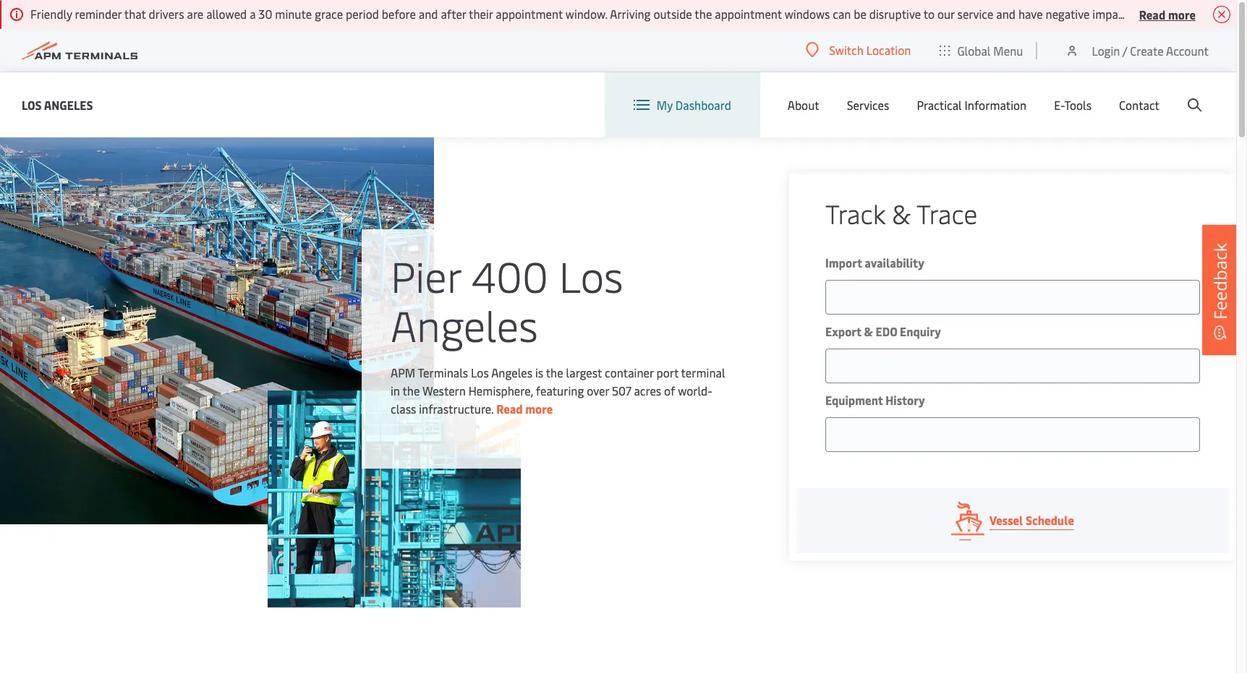 Task type: locate. For each thing, give the bounding box(es) containing it.
services
[[847, 97, 889, 113]]

appointment
[[496, 6, 563, 22], [715, 6, 782, 22]]

account
[[1166, 42, 1209, 58]]

more inside read more button
[[1168, 6, 1196, 22]]

angeles
[[44, 97, 93, 112], [391, 296, 538, 353], [491, 365, 533, 381]]

read more
[[1139, 6, 1196, 22], [496, 401, 553, 417]]

container
[[605, 365, 654, 381]]

los angeles link
[[22, 96, 93, 114]]

after
[[441, 6, 466, 22]]

appointment right their on the left
[[496, 6, 563, 22]]

arriving
[[610, 6, 651, 22]]

read up login / create account
[[1139, 6, 1166, 22]]

track & trace
[[825, 195, 978, 231]]

1 vertical spatial angeles
[[391, 296, 538, 353]]

angeles for pier
[[391, 296, 538, 353]]

2 horizontal spatial los
[[559, 247, 623, 304]]

los for pier 400 los angeles
[[559, 247, 623, 304]]

contact button
[[1119, 72, 1160, 137]]

before
[[382, 6, 416, 22]]

about
[[788, 97, 819, 113]]

1 vertical spatial los
[[559, 247, 623, 304]]

pier
[[391, 247, 461, 304]]

1 vertical spatial read more
[[496, 401, 553, 417]]

1 horizontal spatial read more
[[1139, 6, 1196, 22]]

outside
[[654, 6, 692, 22]]

drivers right on
[[1153, 6, 1188, 22]]

terminal
[[681, 365, 725, 381]]

and left after
[[419, 6, 438, 22]]

the right in
[[403, 383, 420, 399]]

more down featuring
[[525, 401, 553, 417]]

location
[[866, 42, 911, 58]]

1 horizontal spatial &
[[892, 195, 911, 231]]

be
[[854, 6, 867, 22]]

&
[[892, 195, 911, 231], [864, 323, 873, 339]]

0 vertical spatial more
[[1168, 6, 1196, 22]]

& left edo
[[864, 323, 873, 339]]

angeles inside pier 400 los angeles
[[391, 296, 538, 353]]

port
[[657, 365, 679, 381]]

1 horizontal spatial the
[[546, 365, 563, 381]]

507
[[612, 383, 631, 399]]

/
[[1123, 42, 1127, 58]]

practical information
[[917, 97, 1027, 113]]

read down hemisphere,
[[496, 401, 523, 417]]

0 horizontal spatial los
[[22, 97, 42, 112]]

read
[[1139, 6, 1166, 22], [496, 401, 523, 417]]

0 horizontal spatial appointment
[[496, 6, 563, 22]]

2 and from the left
[[996, 6, 1016, 22]]

the right outside
[[695, 6, 712, 22]]

0 vertical spatial read more
[[1139, 6, 1196, 22]]

2 horizontal spatial the
[[695, 6, 712, 22]]

angeles inside apm terminals los angeles is the largest container port terminal in the western hemisphere, featuring over 507 acres of world- class infrastructure.
[[491, 365, 533, 381]]

appointment left windows at the top right of the page
[[715, 6, 782, 22]]

export & edo enquiry
[[825, 323, 941, 339]]

impacts
[[1093, 6, 1134, 22]]

on
[[1137, 6, 1150, 22]]

0 vertical spatial &
[[892, 195, 911, 231]]

western
[[422, 383, 466, 399]]

trace
[[917, 195, 978, 231]]

1 vertical spatial &
[[864, 323, 873, 339]]

los for apm terminals los angeles is the largest container port terminal in the western hemisphere, featuring over 507 acres of world- class infrastructure.
[[471, 365, 489, 381]]

featuring
[[536, 383, 584, 399]]

0 horizontal spatial and
[[419, 6, 438, 22]]

1 horizontal spatial drivers
[[1153, 6, 1188, 22]]

los angeles pier 400 image
[[0, 137, 434, 525]]

2 appointment from the left
[[715, 6, 782, 22]]

2 vertical spatial the
[[403, 383, 420, 399]]

1 horizontal spatial more
[[1168, 6, 1196, 22]]

0 horizontal spatial the
[[403, 383, 420, 399]]

2 vertical spatial los
[[471, 365, 489, 381]]

and
[[419, 6, 438, 22], [996, 6, 1016, 22]]

los angeles
[[22, 97, 93, 112]]

0 horizontal spatial read
[[496, 401, 523, 417]]

infrastructure.
[[419, 401, 494, 417]]

enquiry
[[900, 323, 941, 339]]

more
[[1168, 6, 1196, 22], [525, 401, 553, 417]]

drivers
[[149, 6, 184, 22], [1153, 6, 1188, 22]]

login
[[1092, 42, 1120, 58]]

close alert image
[[1213, 6, 1231, 23]]

over
[[587, 383, 609, 399]]

0 horizontal spatial &
[[864, 323, 873, 339]]

export
[[825, 323, 862, 339]]

about button
[[788, 72, 819, 137]]

more for read more link
[[525, 401, 553, 417]]

the right is in the left bottom of the page
[[546, 365, 563, 381]]

los
[[22, 97, 42, 112], [559, 247, 623, 304], [471, 365, 489, 381]]

pier 400 los angeles
[[391, 247, 623, 353]]

hemisphere,
[[469, 383, 533, 399]]

of
[[664, 383, 675, 399]]

drivers left are
[[149, 6, 184, 22]]

0 horizontal spatial more
[[525, 401, 553, 417]]

read more button
[[1139, 5, 1196, 23]]

and left have
[[996, 6, 1016, 22]]

contact
[[1119, 97, 1160, 113]]

switch
[[829, 42, 864, 58]]

0 vertical spatial los
[[22, 97, 42, 112]]

& for trace
[[892, 195, 911, 231]]

0 vertical spatial read
[[1139, 6, 1166, 22]]

read more down hemisphere,
[[496, 401, 553, 417]]

& left trace
[[892, 195, 911, 231]]

2 vertical spatial angeles
[[491, 365, 533, 381]]

switch location
[[829, 42, 911, 58]]

read inside button
[[1139, 6, 1166, 22]]

read for read more button on the top right of the page
[[1139, 6, 1166, 22]]

los inside pier 400 los angeles
[[559, 247, 623, 304]]

read more for read more link
[[496, 401, 553, 417]]

0 horizontal spatial read more
[[496, 401, 553, 417]]

0 horizontal spatial drivers
[[149, 6, 184, 22]]

1 horizontal spatial read
[[1139, 6, 1166, 22]]

read more up login / create account
[[1139, 6, 1196, 22]]

1 horizontal spatial los
[[471, 365, 489, 381]]

2 drivers from the left
[[1153, 6, 1188, 22]]

the
[[695, 6, 712, 22], [546, 365, 563, 381], [403, 383, 420, 399]]

1 vertical spatial read
[[496, 401, 523, 417]]

apm terminals los angeles is the largest container port terminal in the western hemisphere, featuring over 507 acres of world- class infrastructure.
[[391, 365, 725, 417]]

1 horizontal spatial and
[[996, 6, 1016, 22]]

friendly reminder that drivers are allowed a 30 minute grace period before and after their appointment window. arriving outside the appointment windows can be disruptive to our service and have negative impacts on drivers who arrive 
[[30, 6, 1247, 22]]

login / create account
[[1092, 42, 1209, 58]]

friendly
[[30, 6, 72, 22]]

1 vertical spatial more
[[525, 401, 553, 417]]

los inside apm terminals los angeles is the largest container port terminal in the western hemisphere, featuring over 507 acres of world- class infrastructure.
[[471, 365, 489, 381]]

global menu button
[[926, 29, 1038, 72]]

our
[[938, 6, 955, 22]]

1 horizontal spatial appointment
[[715, 6, 782, 22]]

more up account
[[1168, 6, 1196, 22]]

availability
[[865, 255, 925, 271]]

acres
[[634, 383, 661, 399]]



Task type: describe. For each thing, give the bounding box(es) containing it.
have
[[1019, 6, 1043, 22]]

my dashboard button
[[634, 72, 731, 137]]

period
[[346, 6, 379, 22]]

equipment history
[[825, 392, 925, 408]]

practical information button
[[917, 72, 1027, 137]]

who
[[1191, 6, 1213, 22]]

1 and from the left
[[419, 6, 438, 22]]

that
[[124, 6, 146, 22]]

negative
[[1046, 6, 1090, 22]]

login / create account link
[[1065, 29, 1209, 72]]

read for read more link
[[496, 401, 523, 417]]

class
[[391, 401, 416, 417]]

services button
[[847, 72, 889, 137]]

more for read more button on the top right of the page
[[1168, 6, 1196, 22]]

read more link
[[496, 401, 553, 417]]

to
[[924, 6, 935, 22]]

create
[[1130, 42, 1164, 58]]

1 drivers from the left
[[149, 6, 184, 22]]

import
[[825, 255, 862, 271]]

1 appointment from the left
[[496, 6, 563, 22]]

global
[[957, 42, 991, 58]]

information
[[965, 97, 1027, 113]]

my
[[657, 97, 673, 113]]

read more for read more button on the top right of the page
[[1139, 6, 1196, 22]]

0 vertical spatial angeles
[[44, 97, 93, 112]]

equipment
[[825, 392, 883, 408]]

a
[[250, 6, 256, 22]]

dashboard
[[676, 97, 731, 113]]

switch location button
[[806, 42, 911, 58]]

edo
[[876, 323, 897, 339]]

e-
[[1054, 97, 1064, 113]]

service
[[958, 6, 994, 22]]

tools
[[1064, 97, 1092, 113]]

allowed
[[206, 6, 247, 22]]

vessel schedule link
[[797, 488, 1229, 553]]

in
[[391, 383, 400, 399]]

reminder
[[75, 6, 122, 22]]

arrive
[[1216, 6, 1245, 22]]

feedback button
[[1202, 225, 1239, 355]]

are
[[187, 6, 203, 22]]

track
[[825, 195, 885, 231]]

e-tools button
[[1054, 72, 1092, 137]]

grace
[[315, 6, 343, 22]]

0 vertical spatial the
[[695, 6, 712, 22]]

e-tools
[[1054, 97, 1092, 113]]

angeles for apm
[[491, 365, 533, 381]]

my dashboard
[[657, 97, 731, 113]]

schedule
[[1026, 512, 1074, 528]]

terminals
[[418, 365, 468, 381]]

1 vertical spatial the
[[546, 365, 563, 381]]

& for edo
[[864, 323, 873, 339]]

history
[[886, 392, 925, 408]]

400
[[472, 247, 548, 304]]

can
[[833, 6, 851, 22]]

vessel schedule
[[990, 512, 1074, 528]]

30
[[259, 6, 272, 22]]

minute
[[275, 6, 312, 22]]

their
[[469, 6, 493, 22]]

global menu
[[957, 42, 1023, 58]]

is
[[535, 365, 543, 381]]

windows
[[785, 6, 830, 22]]

largest
[[566, 365, 602, 381]]

menu
[[994, 42, 1023, 58]]

window.
[[566, 6, 608, 22]]

apm
[[391, 365, 415, 381]]

world-
[[678, 383, 713, 399]]

feedback
[[1208, 243, 1232, 320]]

import availability
[[825, 255, 925, 271]]

practical
[[917, 97, 962, 113]]

la secondary image
[[268, 391, 521, 608]]

disruptive
[[869, 6, 921, 22]]



Task type: vqa. For each thing, say whether or not it's contained in the screenshot.
the leftmost more
yes



